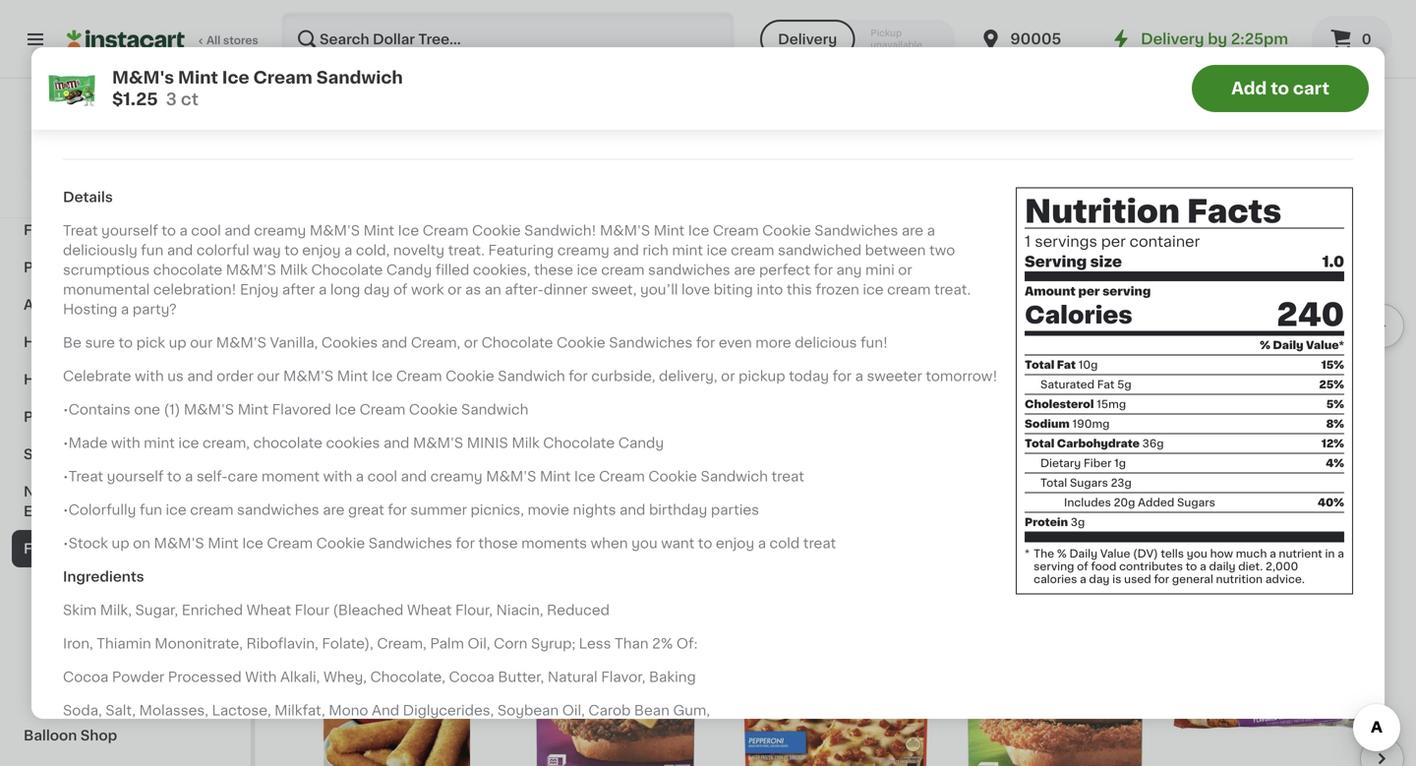 Task type: vqa. For each thing, say whether or not it's contained in the screenshot.
Coffee Drinks Drinks
no



Task type: describe. For each thing, give the bounding box(es) containing it.
natural
[[548, 670, 598, 684]]

butter,
[[498, 670, 544, 684]]

mint up movie
[[540, 469, 571, 483]]

a left sweeter
[[855, 369, 863, 383]]

is
[[1112, 574, 1121, 585]]

frozen for frozen
[[295, 546, 369, 567]]

cookie up •treat yourself to a self-care moment with a cool and creamy m&m's mint ice cream cookie sandwich treat
[[409, 403, 458, 416]]

dollar tree logo image
[[107, 102, 144, 140]]

ice inside m&m's mint ice cream sandwich
[[1040, 407, 1061, 421]]

soda,
[[63, 703, 102, 717]]

day inside * the % daily value (dv) tells you how much a nutrient in a serving of food contributes to a daily diet. 2,000 calories a day is used for general nutrition advice.
[[1089, 574, 1110, 585]]

oz right 6.5
[[535, 33, 548, 44]]

m&m's up enjoy at the left top of page
[[226, 263, 276, 277]]

sandwiches inside treat yourself to a cool and creamy m&m's mint ice cream cookie sandwich! m&m's mint ice cream cookie sandwiches are a deliciously fun and colorful way to enjoy a cold, novelty treat. featuring creamy and rich mint ice cream sandwiched between two scrumptious chocolate m&m's milk chocolate candy filled cookies, these ice cream sandwiches are perfect for any mini or monumental celebration! enjoy after a long day of work or as an after-dinner sweet, you'll love biting into this frozen ice cream treat. hosting a party?
[[814, 224, 898, 237]]

ice down party
[[166, 503, 186, 517]]

1 horizontal spatial treat.
[[934, 283, 971, 296]]

1 horizontal spatial cool
[[367, 469, 397, 483]]

90005 button
[[979, 12, 1097, 67]]

more for ice cream
[[1326, 117, 1363, 130]]

novelty
[[393, 243, 445, 257]]

add button for m&m's mint ice cream sandwich
[[1075, 173, 1151, 208]]

and up the colorful
[[224, 224, 250, 237]]

1 cocoa from the left
[[63, 670, 108, 684]]

day inside treat yourself to a cool and creamy m&m's mint ice cream cookie sandwich! m&m's mint ice cream cookie sandwiches are a deliciously fun and colorful way to enjoy a cold, novelty treat. featuring creamy and rich mint ice cream sandwiched between two scrumptious chocolate m&m's milk chocolate candy filled cookies, these ice cream sandwiches are perfect for any mini or monumental celebration! enjoy after a long day of work or as an after-dinner sweet, you'll love biting into this frozen ice cream treat. hosting a party?
[[364, 283, 390, 296]]

1 vertical spatial per
[[1078, 286, 1100, 297]]

a down •made with mint ice cream, chocolate cookies and m&m's minis milk chocolate candy
[[356, 469, 364, 483]]

•contains one (1) m&m's mint flavored ice cream cookie sandwich
[[63, 403, 528, 416]]

0 vertical spatial serving
[[1102, 286, 1151, 297]]

view for ice cream
[[1289, 117, 1323, 130]]

1 up vanilla
[[526, 381, 535, 402]]

stores
[[223, 35, 258, 46]]

or left $ 1
[[721, 369, 735, 383]]

delivery for delivery
[[778, 32, 837, 46]]

view for frozen
[[1289, 549, 1323, 563]]

between
[[865, 243, 926, 257]]

0 horizontal spatial mint
[[144, 436, 175, 450]]

•treat
[[63, 469, 103, 483]]

0 horizontal spatial sandwiches
[[237, 503, 319, 517]]

us
[[167, 369, 184, 383]]

cream up 'sweet,'
[[601, 263, 645, 277]]

oz inside cookies & cream 14 oz
[[310, 426, 323, 437]]

advice.
[[1265, 574, 1305, 585]]

2 horizontal spatial are
[[902, 224, 923, 237]]

to left pick
[[118, 336, 133, 349]]

serving
[[1025, 255, 1087, 269]]

0 vertical spatial treat.
[[448, 243, 485, 257]]

1 vertical spatial treat
[[803, 536, 836, 550]]

1.65
[[82, 43, 104, 54]]

pets link
[[12, 398, 239, 436]]

view more for ice cream
[[1289, 117, 1363, 130]]

2 vertical spatial chocolate
[[543, 436, 615, 450]]

milkfat,
[[275, 703, 325, 717]]

10g
[[1079, 359, 1098, 370]]

service type group
[[760, 20, 955, 59]]

minis
[[467, 436, 508, 450]]

& for cookies & cream 14 oz
[[355, 407, 366, 421]]

ice up dinner
[[577, 263, 598, 277]]

long
[[330, 283, 360, 296]]

add up container
[[1113, 184, 1141, 197]]

home for home & garden
[[24, 335, 66, 349]]

this
[[787, 283, 812, 296]]

2:25pm
[[1231, 32, 1288, 46]]

2 wheat from the left
[[407, 603, 452, 617]]

a up 2,000
[[1270, 548, 1276, 559]]

with for •made
[[111, 436, 140, 450]]

dollar tree
[[87, 147, 164, 160]]

$ for cookies & cream
[[299, 382, 306, 393]]

m&m's up cold,
[[310, 224, 360, 237]]

frozen foods
[[24, 542, 119, 556]]

moments
[[521, 536, 587, 550]]

mint inside m&m's mint ice cream sandwich
[[1005, 407, 1036, 421]]

6.5
[[514, 33, 532, 44]]

mint up cookies & cream 14 oz
[[337, 369, 368, 383]]

add to cart button
[[1192, 65, 1369, 112]]

mint down order
[[238, 403, 269, 416]]

view more link for ice cream
[[1289, 114, 1377, 133]]

a right calories
[[1080, 574, 1086, 585]]

want
[[661, 536, 694, 550]]

1 up m&m's mint ice cream sandwich
[[965, 381, 974, 402]]

5g
[[1117, 379, 1132, 390]]

our for order
[[257, 369, 280, 383]]

m&m's up •treat yourself to a self-care moment with a cool and creamy m&m's mint ice cream cookie sandwich treat
[[413, 436, 463, 450]]

for right today
[[833, 369, 852, 383]]

cookies inside cookies & cream 14 oz
[[295, 407, 351, 421]]

cookie up 'featuring'
[[472, 224, 521, 237]]

home & garden
[[24, 335, 137, 349]]

(1)
[[164, 403, 180, 416]]

thiamin
[[97, 637, 151, 650]]

1 vertical spatial creamy
[[557, 243, 610, 257]]

product group containing add
[[295, 600, 499, 766]]

ice up biting
[[707, 243, 727, 257]]

1 vertical spatial enjoy
[[716, 536, 754, 550]]

for right great
[[388, 503, 407, 517]]

riboflavin,
[[246, 637, 318, 650]]

includes
[[1064, 497, 1111, 508]]

than
[[615, 637, 649, 650]]

to down 'guarantee'
[[162, 224, 176, 237]]

dollar tree link
[[87, 102, 164, 163]]

a up general
[[1200, 561, 1206, 572]]

yourself for •treat
[[107, 469, 164, 483]]

(bleached
[[333, 603, 404, 617]]

tells
[[1161, 548, 1184, 559]]

two
[[929, 243, 955, 257]]

1 horizontal spatial oil,
[[562, 703, 585, 717]]

care for personal care
[[89, 261, 123, 274]]

treat yourself to a cool and creamy m&m's mint ice cream cookie sandwich! m&m's mint ice cream cookie sandwiches are a deliciously fun and colorful way to enjoy a cold, novelty treat. featuring creamy and rich mint ice cream sandwiched between two scrumptious chocolate m&m's milk chocolate candy filled cookies, these ice cream sandwiches are perfect for any mini or monumental celebration! enjoy after a long day of work or as an after-dinner sweet, you'll love biting into this frozen ice cream treat. hosting a party?
[[63, 224, 971, 316]]

refrigerated link
[[12, 567, 239, 605]]

home improvement & hardware link
[[12, 154, 239, 211]]

for left even
[[696, 336, 715, 349]]

way
[[253, 243, 281, 257]]

personal care link
[[12, 249, 239, 286]]

oz inside 1 minute maid soft frozen orangeade 12 fl oz
[[1197, 446, 1210, 457]]

cream down self-
[[190, 503, 234, 517]]

all stores
[[207, 35, 258, 46]]

cool inside treat yourself to a cool and creamy m&m's mint ice cream cookie sandwich! m&m's mint ice cream cookie sandwiches are a deliciously fun and colorful way to enjoy a cold, novelty treat. featuring creamy and rich mint ice cream sandwiched between two scrumptious chocolate m&m's milk chocolate candy filled cookies, these ice cream sandwiches are perfect for any mini or monumental celebration! enjoy after a long day of work or as an after-dinner sweet, you'll love biting into this frozen ice cream treat. hosting a party?
[[191, 224, 221, 237]]

0 horizontal spatial flavored
[[272, 403, 331, 416]]

amount
[[1025, 286, 1076, 297]]

0 horizontal spatial creamy
[[254, 224, 306, 237]]

dollar
[[87, 147, 129, 160]]

sweet,
[[591, 283, 637, 296]]

soda, salt, molasses, lactose, milkfat, mono and diglycerides, soybean oil, carob bean gum,
[[63, 703, 710, 717]]

oz inside button
[[315, 33, 328, 44]]

soybean
[[497, 703, 559, 717]]

and up •colorfully fun ice cream sandwiches are great for summer picnics, movie nights and birthday parties
[[401, 469, 427, 483]]

home improvement & hardware
[[24, 166, 180, 200]]

per inside nutrition facts 1 servings per container
[[1101, 235, 1126, 249]]

flavored inside vanilla bean flavored real ice cream 14 fl oz
[[601, 407, 660, 421]]

add inside add to cart button
[[1231, 80, 1267, 97]]

diglycerides,
[[403, 703, 494, 717]]

m&m's mint ice cream sandwich
[[953, 407, 1110, 440]]

0 horizontal spatial are
[[323, 503, 345, 517]]

for left curbside,
[[569, 369, 588, 383]]

niacin,
[[496, 603, 543, 617]]

1 up •contains one (1) m&m's mint flavored ice cream cookie sandwich
[[306, 381, 315, 402]]

includes 20g added sugars
[[1064, 497, 1215, 508]]

add up '1.0'
[[1332, 184, 1361, 197]]

for inside treat yourself to a cool and creamy m&m's mint ice cream cookie sandwich! m&m's mint ice cream cookie sandwiches are a deliciously fun and colorful way to enjoy a cold, novelty treat. featuring creamy and rich mint ice cream sandwiched between two scrumptious chocolate m&m's milk chocolate candy filled cookies, these ice cream sandwiches are perfect for any mini or monumental celebration! enjoy after a long day of work or as an after-dinner sweet, you'll love biting into this frozen ice cream treat. hosting a party?
[[814, 263, 833, 277]]

m&m's up rich
[[600, 224, 650, 237]]

yourself for treat
[[101, 224, 158, 237]]

fl for vanilla
[[529, 446, 537, 457]]

a up two
[[927, 224, 935, 237]]

and left rich
[[613, 243, 639, 257]]

monumental
[[63, 283, 150, 296]]

tree
[[133, 147, 164, 160]]

shop
[[80, 729, 117, 742]]

to right way
[[284, 243, 299, 257]]

1 vertical spatial cream,
[[377, 637, 427, 650]]

sodium 190mg
[[1025, 418, 1110, 429]]

1 vertical spatial sandwiches
[[609, 336, 693, 349]]

1 vertical spatial chocolate
[[253, 436, 323, 450]]

calories
[[1025, 303, 1132, 327]]

food
[[1091, 561, 1116, 572]]

a left self-
[[185, 469, 193, 483]]

0 horizontal spatial ice cream
[[35, 617, 106, 630]]

cookie up sandwiched
[[762, 224, 811, 237]]

190mg
[[1072, 418, 1110, 429]]

0 vertical spatial treat
[[771, 469, 804, 483]]

cookies
[[326, 436, 380, 450]]

cream up perfect
[[731, 243, 774, 257]]

sweeter
[[867, 369, 922, 383]]

perfect
[[759, 263, 810, 277]]

mint up enriched
[[208, 536, 239, 550]]

view more link for frozen
[[1289, 546, 1377, 566]]

party?
[[133, 302, 177, 316]]

40%
[[1318, 497, 1344, 508]]

instacart logo image
[[67, 28, 185, 51]]

facts
[[1187, 196, 1282, 227]]

12%
[[1321, 438, 1344, 449]]

orangeade
[[1173, 427, 1250, 440]]

1 vertical spatial chocolate
[[481, 336, 553, 349]]

1 vertical spatial bean
[[634, 703, 670, 717]]

25 for vanilla
[[537, 382, 551, 393]]

•stock up on m&m's mint ice cream cookie sandwiches for those moments when you want to enjoy a cold treat
[[63, 536, 836, 550]]

5
[[63, 43, 70, 54]]

90005
[[1010, 32, 1061, 46]]

1 inside 1 minute maid soft frozen orangeade 12 fl oz
[[1184, 381, 1193, 402]]

0 horizontal spatial sandwiches
[[369, 536, 452, 550]]

work
[[411, 283, 444, 296]]

ice down the (1)
[[178, 436, 199, 450]]

a down monumental
[[121, 302, 129, 316]]

cookie down be sure to pick up our m&m's vanilla, cookies and cream, or chocolate cookie sandwiches for even more delicious fun!
[[446, 369, 494, 383]]

size
[[1090, 255, 1122, 269]]

an
[[485, 283, 501, 296]]

% inside * the % daily value (dv) tells you how much a nutrient in a serving of food contributes to a daily diet. 2,000 calories a day is used for general nutrition advice.
[[1057, 548, 1067, 559]]

of inside treat yourself to a cool and creamy m&m's mint ice cream cookie sandwich! m&m's mint ice cream cookie sandwiches are a deliciously fun and colorful way to enjoy a cold, novelty treat. featuring creamy and rich mint ice cream sandwiched between two scrumptious chocolate m&m's milk chocolate candy filled cookies, these ice cream sandwiches are perfect for any mini or monumental celebration! enjoy after a long day of work or as an after-dinner sweet, you'll love biting into this frozen ice cream treat. hosting a party?
[[393, 283, 408, 296]]

ice down mini
[[863, 283, 884, 296]]

1 wheat from the left
[[246, 603, 291, 617]]

total for dietary fiber 1g
[[1025, 438, 1055, 449]]

a left cold
[[758, 536, 766, 550]]

view more for frozen
[[1289, 549, 1363, 563]]

1 vertical spatial ice cream link
[[12, 605, 239, 642]]

a right in
[[1338, 548, 1344, 559]]

fl for 1
[[1187, 446, 1195, 457]]

curbside,
[[591, 369, 655, 383]]

m&m's up order
[[216, 336, 266, 349]]

serving inside * the % daily value (dv) tells you how much a nutrient in a serving of food contributes to a daily diet. 2,000 calories a day is used for general nutrition advice.
[[1034, 561, 1074, 572]]

fun inside treat yourself to a cool and creamy m&m's mint ice cream cookie sandwich! m&m's mint ice cream cookie sandwiches are a deliciously fun and colorful way to enjoy a cold, novelty treat. featuring creamy and rich mint ice cream sandwiched between two scrumptious chocolate m&m's milk chocolate candy filled cookies, these ice cream sandwiches are perfect for any mini or monumental celebration! enjoy after a long day of work or as an after-dinner sweet, you'll love biting into this frozen ice cream treat. hosting a party?
[[141, 243, 163, 257]]

0 vertical spatial sugars
[[1070, 477, 1108, 488]]

moment
[[261, 469, 320, 483]]

delivery by 2:25pm link
[[1109, 28, 1288, 51]]

chocolate inside treat yourself to a cool and creamy m&m's mint ice cream cookie sandwich! m&m's mint ice cream cookie sandwiches are a deliciously fun and colorful way to enjoy a cold, novelty treat. featuring creamy and rich mint ice cream sandwiched between two scrumptious chocolate m&m's milk chocolate candy filled cookies, these ice cream sandwiches are perfect for any mini or monumental celebration! enjoy after a long day of work or as an after-dinner sweet, you'll love biting into this frozen ice cream treat. hosting a party?
[[153, 263, 222, 277]]

for left those
[[456, 536, 475, 550]]

1 down even
[[745, 381, 754, 402]]

total for saturated fat 5g
[[1025, 359, 1055, 370]]

enjoy
[[240, 283, 279, 296]]

3.6 oz
[[295, 33, 328, 44]]

sandwich inside 'm&m's mint ice cream sandwich $1.25 3 ct'
[[316, 69, 403, 86]]

ice inside 'm&m's mint ice cream sandwich $1.25 3 ct'
[[222, 69, 249, 86]]

vanilla,
[[270, 336, 318, 349]]

floral
[[24, 54, 63, 68]]

0 horizontal spatial up
[[112, 536, 129, 550]]

$ 1 25 for vanilla
[[518, 381, 551, 402]]

1 vertical spatial milk
[[512, 436, 540, 450]]

1 inside nutrition facts 1 servings per container
[[1025, 235, 1031, 249]]

and up celebration! on the left of page
[[167, 243, 193, 257]]

and right the us
[[187, 369, 213, 383]]

and up cookies & cream 14 oz
[[381, 336, 407, 349]]

celebration!
[[153, 283, 236, 296]]

fat for total
[[1057, 359, 1076, 370]]

& for home & garden
[[70, 335, 81, 349]]

15mg
[[1097, 399, 1126, 410]]

2%
[[652, 637, 673, 650]]

delivery for delivery by 2:25pm
[[1141, 32, 1204, 46]]

you inside * the % daily value (dv) tells you how much a nutrient in a serving of food contributes to a daily diet. 2,000 calories a day is used for general nutrition advice.
[[1187, 548, 1207, 559]]

0 horizontal spatial you
[[631, 536, 658, 550]]

sandwich up parties
[[701, 469, 768, 483]]

$ for vanilla bean flavored real ice cream
[[518, 382, 526, 393]]

a left "long"
[[319, 283, 327, 296]]

2 cocoa from the left
[[449, 670, 494, 684]]

mint up rich
[[654, 224, 685, 237]]

to right want
[[698, 536, 712, 550]]

$ for m&m's mint ice cream sandwich
[[957, 382, 965, 393]]

4%
[[1326, 458, 1344, 469]]

when
[[591, 536, 628, 550]]

0 vertical spatial up
[[169, 336, 186, 349]]

cream,
[[203, 436, 250, 450]]

or down the as at top
[[464, 336, 478, 349]]

1 vertical spatial sugars
[[1177, 497, 1215, 508]]



Task type: locate. For each thing, give the bounding box(es) containing it.
0 horizontal spatial bean
[[562, 407, 598, 421]]

real
[[664, 407, 694, 421]]

m&m's up the picnics, at the left of page
[[486, 469, 536, 483]]

3 $ 1 25 from the left
[[957, 381, 990, 402]]

treat
[[63, 224, 98, 237]]

2 25 from the left
[[537, 382, 551, 393]]

guarantee
[[151, 189, 208, 200]]

fl right 1.65 at the top left of the page
[[106, 43, 114, 54]]

day right "long"
[[364, 283, 390, 296]]

mint right rich
[[672, 243, 703, 257]]

1 vertical spatial item carousel region
[[295, 592, 1404, 766]]

14 right minis
[[514, 446, 527, 457]]

enriched
[[182, 603, 243, 617]]

by
[[1208, 32, 1227, 46]]

0 horizontal spatial %
[[1057, 548, 1067, 559]]

1 vertical spatial are
[[734, 263, 756, 277]]

4 $ from the left
[[957, 382, 965, 393]]

or left the as at top
[[448, 283, 462, 296]]

item carousel region
[[295, 159, 1404, 513], [295, 592, 1404, 766]]

enjoy
[[302, 243, 341, 257], [716, 536, 754, 550]]

chocolate inside treat yourself to a cool and creamy m&m's mint ice cream cookie sandwich! m&m's mint ice cream cookie sandwiches are a deliciously fun and colorful way to enjoy a cold, novelty treat. featuring creamy and rich mint ice cream sandwiched between two scrumptious chocolate m&m's milk chocolate candy filled cookies, these ice cream sandwiches are perfect for any mini or monumental celebration! enjoy after a long day of work or as an after-dinner sweet, you'll love biting into this frozen ice cream treat. hosting a party?
[[311, 263, 383, 277]]

oz down orangeade
[[1197, 446, 1210, 457]]

cream inside vanilla bean flavored real ice cream 14 fl oz
[[539, 427, 585, 440]]

1 horizontal spatial creamy
[[430, 469, 482, 483]]

with for celebrate
[[135, 369, 164, 383]]

daily inside * the % daily value (dv) tells you how much a nutrient in a serving of food contributes to a daily diet. 2,000 calories a day is used for general nutrition advice.
[[1069, 548, 1098, 559]]

daily
[[1273, 340, 1304, 351], [1069, 548, 1098, 559]]

baking
[[649, 670, 696, 684]]

1 vertical spatial sandwiches
[[237, 503, 319, 517]]

view more link down "cart"
[[1289, 114, 1377, 133]]

are up between
[[902, 224, 923, 237]]

0 vertical spatial milk
[[280, 263, 308, 277]]

0 horizontal spatial fat
[[1057, 359, 1076, 370]]

0
[[1362, 32, 1371, 46]]

1 vertical spatial view more link
[[1289, 546, 1377, 566]]

you
[[631, 536, 658, 550], [1187, 548, 1207, 559]]

m&m's right the on
[[154, 536, 204, 550]]

bean inside vanilla bean flavored real ice cream 14 fl oz
[[562, 407, 598, 421]]

treat
[[771, 469, 804, 483], [803, 536, 836, 550]]

carob
[[588, 703, 631, 717]]

m&m's for m&m's mint ice cream sandwich
[[953, 407, 1002, 421]]

0 vertical spatial cream,
[[411, 336, 460, 349]]

health care
[[24, 373, 108, 386]]

1 vertical spatial fat
[[1097, 379, 1115, 390]]

cool up great
[[367, 469, 397, 483]]

1 horizontal spatial fl
[[529, 446, 537, 457]]

value*
[[1306, 340, 1344, 351]]

nutrition
[[1025, 196, 1180, 227]]

for
[[814, 263, 833, 277], [696, 336, 715, 349], [569, 369, 588, 383], [833, 369, 852, 383], [388, 503, 407, 517], [456, 536, 475, 550], [1154, 574, 1169, 585]]

into
[[757, 283, 783, 296]]

$ 1 25 up •contains one (1) m&m's mint flavored ice cream cookie sandwich
[[299, 381, 331, 402]]

flavored up cookies
[[272, 403, 331, 416]]

milk inside treat yourself to a cool and creamy m&m's mint ice cream cookie sandwich! m&m's mint ice cream cookie sandwiches are a deliciously fun and colorful way to enjoy a cold, novelty treat. featuring creamy and rich mint ice cream sandwiched between two scrumptious chocolate m&m's milk chocolate candy filled cookies, these ice cream sandwiches are perfect for any mini or monumental celebration! enjoy after a long day of work or as an after-dinner sweet, you'll love biting into this frozen ice cream treat. hosting a party?
[[280, 263, 308, 277]]

25 up m&m's mint ice cream sandwich
[[976, 382, 990, 393]]

0 horizontal spatial enjoy
[[302, 243, 341, 257]]

0 vertical spatial ice cream
[[295, 113, 407, 134]]

0 horizontal spatial delivery
[[778, 32, 837, 46]]

sandwiched
[[778, 243, 862, 257]]

3g
[[1071, 517, 1085, 528]]

1 vertical spatial %
[[1057, 548, 1067, 559]]

reduced
[[547, 603, 610, 617]]

delivery inside delivery by 2:25pm "link"
[[1141, 32, 1204, 46]]

1 horizontal spatial of
[[1077, 561, 1088, 572]]

more
[[1326, 117, 1363, 130], [1326, 549, 1363, 563]]

1 vertical spatial candy
[[618, 436, 664, 450]]

milk,
[[100, 603, 132, 617]]

None search field
[[281, 12, 735, 67]]

0 horizontal spatial sugars
[[1070, 477, 1108, 488]]

mint up cold,
[[363, 224, 394, 237]]

0 vertical spatial view
[[1289, 117, 1323, 130]]

1 more from the top
[[1326, 117, 1363, 130]]

0 vertical spatial per
[[1101, 235, 1126, 249]]

1 item carousel region from the top
[[295, 159, 1404, 513]]

care for health care
[[74, 373, 108, 386]]

sandwich up minis
[[461, 403, 528, 416]]

1 horizontal spatial daily
[[1273, 340, 1304, 351]]

$ 1
[[738, 381, 754, 402]]

milk up after
[[280, 263, 308, 277]]

sandwich up vanilla
[[498, 369, 565, 383]]

2 horizontal spatial sandwiches
[[814, 224, 898, 237]]

0 vertical spatial with
[[135, 369, 164, 383]]

any
[[836, 263, 862, 277]]

1 vertical spatial daily
[[1069, 548, 1098, 559]]

2 more from the top
[[1326, 549, 1363, 563]]

view left in
[[1289, 549, 1323, 563]]

to left "cart"
[[1271, 80, 1289, 97]]

2 view from the top
[[1289, 549, 1323, 563]]

more for frozen
[[1326, 549, 1363, 563]]

our right pick
[[190, 336, 213, 349]]

item carousel region containing 1
[[295, 159, 1404, 513]]

1 vertical spatial with
[[111, 436, 140, 450]]

oil, left 'corn'
[[468, 637, 490, 650]]

•treat yourself to a self-care moment with a cool and creamy m&m's mint ice cream cookie sandwich treat
[[63, 469, 804, 483]]

after-
[[505, 283, 544, 296]]

foods
[[75, 542, 119, 556]]

candy down real
[[618, 436, 664, 450]]

0 horizontal spatial $ 1 25
[[299, 381, 331, 402]]

1 vertical spatial our
[[257, 369, 280, 383]]

0 vertical spatial bean
[[562, 407, 598, 421]]

creamy down sandwich!
[[557, 243, 610, 257]]

add button up '1.0'
[[1295, 173, 1371, 208]]

1 vertical spatial fun
[[140, 503, 162, 517]]

& up dollar
[[82, 129, 94, 143]]

1 vertical spatial care
[[74, 373, 108, 386]]

0 vertical spatial candy
[[386, 263, 432, 277]]

and right cookies
[[383, 436, 409, 450]]

those
[[478, 536, 518, 550]]

cocoa up the soda,
[[63, 670, 108, 684]]

0 horizontal spatial treat.
[[448, 243, 485, 257]]

pets
[[24, 410, 56, 424]]

sure
[[85, 336, 115, 349]]

cookies up cookies
[[295, 407, 351, 421]]

deliciously
[[63, 243, 137, 257]]

add up "palm"
[[454, 616, 483, 630]]

0 vertical spatial sandwiches
[[814, 224, 898, 237]]

corn
[[494, 637, 528, 650]]

0 vertical spatial %
[[1260, 340, 1270, 351]]

with down pets link at bottom
[[111, 436, 140, 450]]

2 view more link from the top
[[1289, 546, 1377, 566]]

to up party
[[167, 469, 181, 483]]

you left want
[[631, 536, 658, 550]]

care down deliciously
[[89, 261, 123, 274]]

*
[[1025, 548, 1030, 559]]

delivery inside delivery button
[[778, 32, 837, 46]]

sandwich left sodium
[[953, 427, 1021, 440]]

apparel & accessories link
[[12, 117, 239, 154]]

cookie up curbside,
[[557, 336, 605, 349]]

sandwiches down moment
[[237, 503, 319, 517]]

$ up vanilla
[[518, 382, 526, 393]]

0 horizontal spatial oil,
[[468, 637, 490, 650]]

m&m's right the (1)
[[184, 403, 234, 416]]

of left food
[[1077, 561, 1088, 572]]

love
[[681, 283, 710, 296]]

and right nights
[[620, 503, 645, 517]]

1 horizontal spatial enjoy
[[716, 536, 754, 550]]

1 view from the top
[[1289, 117, 1323, 130]]

item carousel region for ice cream
[[295, 159, 1404, 513]]

ingredients
[[63, 570, 144, 583]]

2 vertical spatial total
[[1040, 477, 1067, 488]]

1
[[1025, 235, 1031, 249], [306, 381, 315, 402], [745, 381, 754, 402], [526, 381, 535, 402], [965, 381, 974, 402], [1184, 381, 1193, 402]]

add down '2:25pm'
[[1231, 80, 1267, 97]]

m&m's inside 'm&m's mint ice cream sandwich $1.25 3 ct'
[[112, 69, 174, 86]]

candy down novelty
[[386, 263, 432, 277]]

1 horizontal spatial sandwiches
[[648, 263, 730, 277]]

•colorfully fun ice cream sandwiches are great for summer picnics, movie nights and birthday parties
[[63, 503, 759, 517]]

0 vertical spatial oil,
[[468, 637, 490, 650]]

0 vertical spatial view more
[[1289, 117, 1363, 130]]

self-
[[197, 469, 228, 483]]

0 vertical spatial enjoy
[[302, 243, 341, 257]]

item carousel region containing add
[[295, 592, 1404, 766]]

sugars right the added
[[1177, 497, 1215, 508]]

sales link
[[12, 436, 239, 473]]

0 vertical spatial cool
[[191, 224, 221, 237]]

ice
[[707, 243, 727, 257], [577, 263, 598, 277], [863, 283, 884, 296], [178, 436, 199, 450], [166, 503, 186, 517]]

& inside cookies & cream 14 oz
[[355, 407, 366, 421]]

ice inside vanilla bean flavored real ice cream 14 fl oz
[[514, 427, 536, 440]]

& inside home improvement & hardware
[[168, 166, 180, 180]]

after
[[282, 283, 315, 296]]

sandwich inside m&m's mint ice cream sandwich
[[953, 427, 1021, 440]]

15%
[[1321, 359, 1344, 370]]

0 vertical spatial cookies
[[321, 336, 378, 349]]

0 vertical spatial day
[[364, 283, 390, 296]]

more down "cart"
[[1326, 117, 1363, 130]]

0 vertical spatial m&m's
[[112, 69, 174, 86]]

for inside * the % daily value (dv) tells you how much a nutrient in a serving of food contributes to a daily diet. 2,000 calories a day is used for general nutrition advice.
[[1154, 574, 1169, 585]]

sandwich!
[[524, 224, 596, 237]]

oil,
[[468, 637, 490, 650], [562, 703, 585, 717]]

0 horizontal spatial daily
[[1069, 548, 1098, 559]]

1 horizontal spatial milk
[[512, 436, 540, 450]]

2 vertical spatial with
[[323, 469, 352, 483]]

wheat up riboflavin,
[[246, 603, 291, 617]]

oz right 3.6
[[315, 33, 328, 44]]

$ 1 25 for cookies
[[299, 381, 331, 402]]

delivery button
[[760, 20, 855, 59]]

iron, thiamin mononitrate, riboflavin, folate), cream, palm oil, corn syrup; less than 2% of:
[[63, 637, 698, 650]]

as
[[465, 283, 481, 296]]

1 vertical spatial oil,
[[562, 703, 585, 717]]

for down sandwiched
[[814, 263, 833, 277]]

2 vertical spatial creamy
[[430, 469, 482, 483]]

0 vertical spatial are
[[902, 224, 923, 237]]

1 horizontal spatial bean
[[634, 703, 670, 717]]

hardware
[[24, 186, 92, 200]]

1 horizontal spatial wheat
[[407, 603, 452, 617]]

accessories
[[97, 129, 184, 143]]

1 vertical spatial cookies
[[295, 407, 351, 421]]

2 $ 1 25 from the left
[[518, 381, 551, 402]]

2 horizontal spatial fl
[[1187, 446, 1195, 457]]

pick
[[136, 336, 165, 349]]

cocoa
[[63, 670, 108, 684], [449, 670, 494, 684]]

0 horizontal spatial chocolate
[[153, 263, 222, 277]]

processed
[[168, 670, 242, 684]]

new
[[24, 485, 55, 499]]

item carousel region for frozen
[[295, 592, 1404, 766]]

more right nutrient
[[1326, 549, 1363, 563]]

product group
[[953, 167, 1157, 477], [1173, 167, 1377, 459], [295, 600, 499, 766], [514, 600, 718, 766]]

fun
[[141, 243, 163, 257], [140, 503, 162, 517]]

1 vertical spatial view
[[1289, 549, 1323, 563]]

fat
[[1057, 359, 1076, 370], [1097, 379, 1115, 390]]

0 horizontal spatial milk
[[280, 263, 308, 277]]

sandwiches up love
[[648, 263, 730, 277]]

1 horizontal spatial sugars
[[1177, 497, 1215, 508]]

2 vertical spatial are
[[323, 503, 345, 517]]

to inside * the % daily value (dv) tells you how much a nutrient in a serving of food contributes to a daily diet. 2,000 calories a day is used for general nutrition advice.
[[1186, 561, 1197, 572]]

1 view more link from the top
[[1289, 114, 1377, 133]]

1 horizontal spatial add button
[[1075, 173, 1151, 208]]

view more up advice.
[[1289, 549, 1363, 563]]

14 down •contains one (1) m&m's mint flavored ice cream cookie sandwich
[[295, 426, 307, 437]]

protein 3g
[[1025, 517, 1085, 528]]

details
[[63, 190, 113, 204]]

1 horizontal spatial mint
[[672, 243, 703, 257]]

1 vertical spatial total
[[1025, 438, 1055, 449]]

of
[[393, 283, 408, 296], [1077, 561, 1088, 572]]

25 up vanilla
[[537, 382, 551, 393]]

cool
[[191, 224, 221, 237], [367, 469, 397, 483]]

picnics,
[[471, 503, 524, 517]]

1 $ from the left
[[299, 382, 306, 393]]

1 vertical spatial ice cream
[[35, 617, 106, 630]]

cocoa powder processed with alkali, whey, chocolate, cocoa butter, natural flavor, baking
[[63, 670, 696, 684]]

fl inside vanilla bean flavored real ice cream 14 fl oz
[[529, 446, 537, 457]]

frozen down the 25%
[[1295, 407, 1341, 421]]

fl inside 1 minute maid soft frozen orangeade 12 fl oz
[[1187, 446, 1195, 457]]

frozen inside 1 minute maid soft frozen orangeade 12 fl oz
[[1295, 407, 1341, 421]]

1 vertical spatial up
[[112, 536, 129, 550]]

1 vertical spatial of
[[1077, 561, 1088, 572]]

flavored down curbside,
[[601, 407, 660, 421]]

cream inside m&m's mint ice cream sandwich
[[1064, 407, 1110, 421]]

1 horizontal spatial ice cream link
[[295, 112, 407, 135]]

& for food & drink
[[63, 223, 74, 237]]

salt,
[[105, 703, 136, 717]]

powder
[[112, 670, 164, 684]]

mini
[[865, 263, 895, 277]]

& up •made with mint ice cream, chocolate cookies and m&m's minis milk chocolate candy
[[355, 407, 366, 421]]

candy inside treat yourself to a cool and creamy m&m's mint ice cream cookie sandwich! m&m's mint ice cream cookie sandwiches are a deliciously fun and colorful way to enjoy a cold, novelty treat. featuring creamy and rich mint ice cream sandwiched between two scrumptious chocolate m&m's milk chocolate candy filled cookies, these ice cream sandwiches are perfect for any mini or monumental celebration! enjoy after a long day of work or as an after-dinner sweet, you'll love biting into this frozen ice cream treat. hosting a party?
[[386, 263, 432, 277]]

day down food
[[1089, 574, 1110, 585]]

mint up "(185)"
[[1005, 407, 1036, 421]]

add button for minute maid soft frozen orangeade
[[1295, 173, 1371, 208]]

0 vertical spatial yourself
[[101, 224, 158, 237]]

frozen up skim milk, sugar, enriched wheat flour (bleached wheat flour, niacin, reduced
[[295, 546, 369, 567]]

birthday
[[649, 503, 707, 517]]

mint inside treat yourself to a cool and creamy m&m's mint ice cream cookie sandwich! m&m's mint ice cream cookie sandwiches are a deliciously fun and colorful way to enjoy a cold, novelty treat. featuring creamy and rich mint ice cream sandwiched between two scrumptious chocolate m&m's milk chocolate candy filled cookies, these ice cream sandwiches are perfect for any mini or monumental celebration! enjoy after a long day of work or as an after-dinner sweet, you'll love biting into this frozen ice cream treat. hosting a party?
[[672, 243, 703, 257]]

1 horizontal spatial delivery
[[1141, 32, 1204, 46]]

& for apparel & accessories
[[82, 129, 94, 143]]

25 up •contains one (1) m&m's mint flavored ice cream cookie sandwich
[[317, 382, 331, 393]]

3 $ from the left
[[518, 382, 526, 393]]

sandwich down 3.6 oz in the top of the page
[[316, 69, 403, 86]]

cream inside cookies & cream 14 oz
[[370, 407, 416, 421]]

2 horizontal spatial 25
[[976, 382, 990, 393]]

chocolate
[[153, 263, 222, 277], [253, 436, 323, 450]]

yourself
[[101, 224, 158, 237], [107, 469, 164, 483]]

cookie
[[472, 224, 521, 237], [762, 224, 811, 237], [557, 336, 605, 349], [446, 369, 494, 383], [409, 403, 458, 416], [648, 469, 697, 483], [316, 536, 365, 550]]

0 horizontal spatial serving
[[1034, 561, 1074, 572]]

sugars up the includes
[[1070, 477, 1108, 488]]

3 25 from the left
[[976, 382, 990, 393]]

2 $ from the left
[[738, 382, 745, 393]]

mononitrate,
[[155, 637, 243, 650]]

mint inside 'm&m's mint ice cream sandwich $1.25 3 ct'
[[178, 69, 218, 86]]

home for home improvement & hardware
[[24, 166, 66, 180]]

0 vertical spatial fun
[[141, 243, 163, 257]]

0 horizontal spatial wheat
[[246, 603, 291, 617]]

1 view more from the top
[[1289, 117, 1363, 130]]

our for up
[[190, 336, 213, 349]]

0 horizontal spatial cocoa
[[63, 670, 108, 684]]

care up the •contains
[[74, 373, 108, 386]]

apparel & accessories
[[24, 129, 184, 143]]

cookies down "long"
[[321, 336, 378, 349]]

fun down party
[[140, 503, 162, 517]]

bean down baking
[[634, 703, 670, 717]]

1 25 from the left
[[317, 382, 331, 393]]

1 vertical spatial day
[[1089, 574, 1110, 585]]

1 horizontal spatial m&m's
[[953, 407, 1002, 421]]

1 vertical spatial view more
[[1289, 549, 1363, 563]]

oz inside vanilla bean flavored real ice cream 14 fl oz
[[539, 446, 552, 457]]

0 vertical spatial home
[[24, 166, 66, 180]]

of inside * the % daily value (dv) tells you how much a nutrient in a serving of food contributes to a daily diet. 2,000 calories a day is used for general nutrition advice.
[[1077, 561, 1088, 572]]

serving up calories
[[1034, 561, 1074, 572]]

yourself up deliciously
[[101, 224, 158, 237]]

sandwiches
[[648, 263, 730, 277], [237, 503, 319, 517]]

•made
[[63, 436, 108, 450]]

biting
[[714, 283, 753, 296]]

fl inside button
[[106, 43, 114, 54]]

1 horizontal spatial ice cream
[[295, 113, 407, 134]]

the
[[1034, 548, 1054, 559]]

1 $ 1 25 from the left
[[299, 381, 331, 402]]

1 horizontal spatial day
[[1089, 574, 1110, 585]]

1 vertical spatial home
[[24, 335, 66, 349]]

cream inside 'm&m's mint ice cream sandwich $1.25 3 ct'
[[253, 69, 312, 86]]

a left cold,
[[344, 243, 352, 257]]

25 for cookies
[[317, 382, 331, 393]]

0 vertical spatial our
[[190, 336, 213, 349]]

0 vertical spatial fat
[[1057, 359, 1076, 370]]

14 inside vanilla bean flavored real ice cream 14 fl oz
[[514, 446, 527, 457]]

flavored
[[272, 403, 331, 416], [601, 407, 660, 421]]

cool up the colorful
[[191, 224, 221, 237]]

1 horizontal spatial per
[[1101, 235, 1126, 249]]

chocolate up celebration! on the left of page
[[153, 263, 222, 277]]

ice cream
[[295, 113, 407, 134], [35, 617, 106, 630]]

bean right vanilla
[[562, 407, 598, 421]]

cookie up birthday
[[648, 469, 697, 483]]

14 inside cookies & cream 14 oz
[[295, 426, 307, 437]]

& left sure at the left top of page
[[70, 335, 81, 349]]

cookie down great
[[316, 536, 365, 550]]

daily
[[1209, 561, 1236, 572]]

2 home from the top
[[24, 335, 66, 349]]

featuring
[[488, 243, 554, 257]]

a down 'guarantee'
[[179, 224, 188, 237]]

home up hardware
[[24, 166, 66, 180]]

m&m's for m&m's mint ice cream sandwich $1.25 3 ct
[[112, 69, 174, 86]]

cream down mini
[[887, 283, 931, 296]]

to inside add to cart button
[[1271, 80, 1289, 97]]

yourself inside treat yourself to a cool and creamy m&m's mint ice cream cookie sandwich! m&m's mint ice cream cookie sandwiches are a deliciously fun and colorful way to enjoy a cold, novelty treat. featuring creamy and rich mint ice cream sandwiched between two scrumptious chocolate m&m's milk chocolate candy filled cookies, these ice cream sandwiches are perfect for any mini or monumental celebration! enjoy after a long day of work or as an after-dinner sweet, you'll love biting into this frozen ice cream treat. hosting a party?
[[101, 224, 158, 237]]

total fat 10g
[[1025, 359, 1098, 370]]

or down between
[[898, 263, 912, 277]]

$ inside $ 1
[[738, 382, 745, 393]]

general
[[1172, 574, 1213, 585]]

with down cookies
[[323, 469, 352, 483]]

m&m's inside m&m's mint ice cream sandwich
[[953, 407, 1002, 421]]

0 vertical spatial total
[[1025, 359, 1055, 370]]

total carbohydrate 36g
[[1025, 438, 1164, 449]]

m&m's up •contains one (1) m&m's mint flavored ice cream cookie sandwich
[[283, 369, 334, 383]]

2 view more from the top
[[1289, 549, 1363, 563]]

syrup;
[[531, 637, 575, 650]]

1 home from the top
[[24, 166, 66, 180]]

add button inside product group
[[417, 605, 493, 641]]

2 item carousel region from the top
[[295, 592, 1404, 766]]

fat for saturated
[[1097, 379, 1115, 390]]

home inside home improvement & hardware
[[24, 166, 66, 180]]

total down dietary
[[1040, 477, 1067, 488]]

m&m's down tomorrow!
[[953, 407, 1002, 421]]

food & drink link
[[12, 211, 239, 249]]

per up size
[[1101, 235, 1126, 249]]

oz right 1.65 at the top left of the page
[[117, 43, 130, 54]]

0 vertical spatial daily
[[1273, 340, 1304, 351]]

frozen for frozen foods
[[24, 542, 72, 556]]

sandwiches inside treat yourself to a cool and creamy m&m's mint ice cream cookie sandwich! m&m's mint ice cream cookie sandwiches are a deliciously fun and colorful way to enjoy a cold, novelty treat. featuring creamy and rich mint ice cream sandwiched between two scrumptious chocolate m&m's milk chocolate candy filled cookies, these ice cream sandwiches are perfect for any mini or monumental celebration! enjoy after a long day of work or as an after-dinner sweet, you'll love biting into this frozen ice cream treat. hosting a party?
[[648, 263, 730, 277]]

of:
[[676, 637, 698, 650]]

fiber
[[1084, 458, 1112, 469]]

enjoy inside treat yourself to a cool and creamy m&m's mint ice cream cookie sandwich! m&m's mint ice cream cookie sandwiches are a deliciously fun and colorful way to enjoy a cold, novelty treat. featuring creamy and rich mint ice cream sandwiched between two scrumptious chocolate m&m's milk chocolate candy filled cookies, these ice cream sandwiches are perfect for any mini or monumental celebration! enjoy after a long day of work or as an after-dinner sweet, you'll love biting into this frozen ice cream treat. hosting a party?
[[302, 243, 341, 257]]



